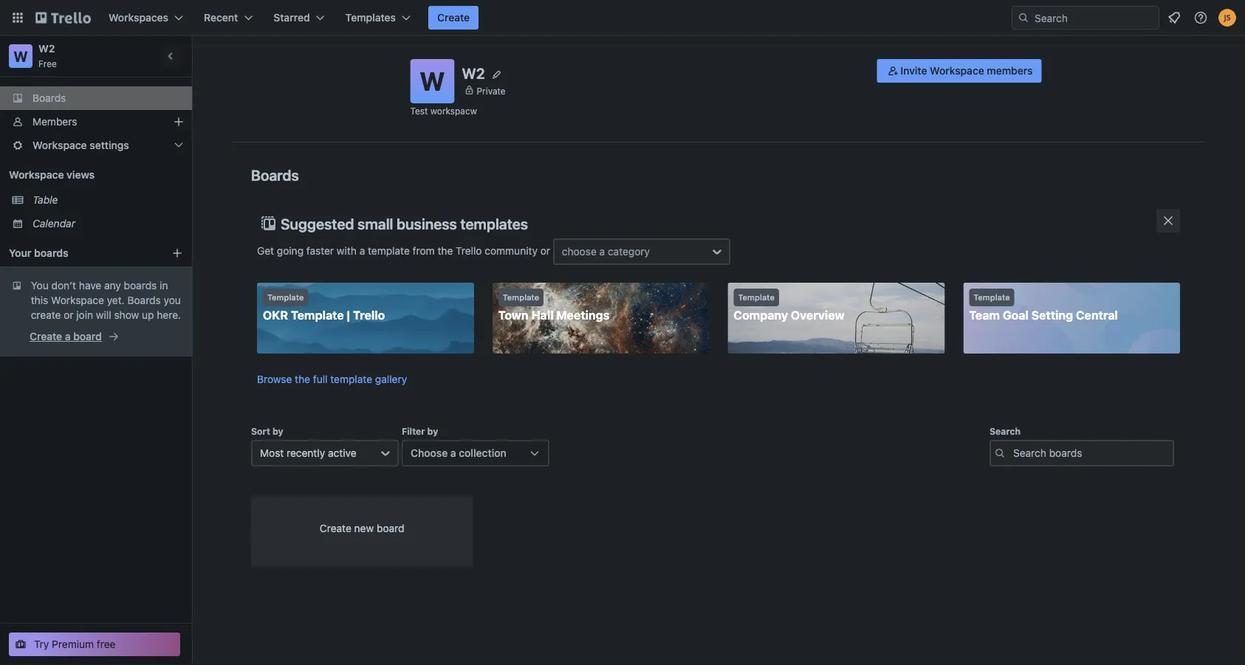 Task type: locate. For each thing, give the bounding box(es) containing it.
invite
[[901, 65, 928, 77]]

templates
[[461, 215, 528, 232]]

any
[[104, 280, 121, 292]]

new
[[354, 523, 374, 535]]

up
[[142, 309, 154, 321]]

w up test workspacw
[[420, 66, 445, 96]]

or left join
[[64, 309, 74, 321]]

sort
[[251, 426, 270, 437]]

workspace
[[930, 65, 985, 77], [33, 139, 87, 151], [9, 169, 64, 181], [51, 294, 104, 307]]

small
[[358, 215, 393, 232]]

template inside template company overview
[[739, 293, 775, 303]]

1 vertical spatial trello
[[353, 309, 385, 323]]

template for company
[[739, 293, 775, 303]]

1 horizontal spatial w2
[[462, 64, 485, 82]]

table
[[33, 194, 58, 206]]

1 vertical spatial or
[[64, 309, 74, 321]]

1 by from the left
[[273, 426, 284, 437]]

or left choose on the top left of page
[[541, 245, 551, 257]]

board down join
[[73, 331, 102, 343]]

w2 up private on the left of the page
[[462, 64, 485, 82]]

members
[[988, 65, 1033, 77]]

0 horizontal spatial by
[[273, 426, 284, 437]]

setting
[[1032, 309, 1074, 323]]

trello down 'templates'
[[456, 245, 482, 257]]

w2 inside w2 free
[[38, 42, 55, 55]]

0 vertical spatial or
[[541, 245, 551, 257]]

template for okr
[[268, 293, 304, 303]]

0 horizontal spatial w2
[[38, 42, 55, 55]]

0 horizontal spatial or
[[64, 309, 74, 321]]

template right full
[[331, 374, 373, 386]]

create up w "button"
[[438, 11, 470, 24]]

sm image
[[886, 64, 901, 78]]

yet.
[[107, 294, 125, 307]]

workspace up table at the left of the page
[[9, 169, 64, 181]]

1 vertical spatial boards
[[251, 166, 299, 184]]

you don't have any boards in this workspace yet. boards you create or join will show up here.
[[31, 280, 181, 321]]

company
[[734, 309, 789, 323]]

browse the full template gallery
[[257, 374, 407, 386]]

0 horizontal spatial boards
[[33, 92, 66, 104]]

premium
[[52, 639, 94, 651]]

recent button
[[195, 6, 262, 30]]

0 horizontal spatial boards
[[34, 247, 68, 259]]

create
[[438, 11, 470, 24], [30, 331, 62, 343], [320, 523, 352, 535]]

1 horizontal spatial boards
[[124, 280, 157, 292]]

0 vertical spatial the
[[438, 245, 453, 257]]

template down small
[[368, 245, 410, 257]]

workspace right invite
[[930, 65, 985, 77]]

1 vertical spatial template
[[331, 374, 373, 386]]

starred
[[274, 11, 310, 24]]

1 horizontal spatial or
[[541, 245, 551, 257]]

1 vertical spatial w2
[[462, 64, 485, 82]]

1 horizontal spatial trello
[[456, 245, 482, 257]]

0 vertical spatial w
[[13, 47, 28, 65]]

template for town
[[503, 293, 540, 303]]

create button
[[429, 6, 479, 30]]

w2
[[38, 42, 55, 55], [462, 64, 485, 82]]

2 vertical spatial boards
[[127, 294, 161, 307]]

1 vertical spatial board
[[377, 523, 405, 535]]

a inside the choose a collection button
[[451, 447, 456, 460]]

template up team
[[974, 293, 1011, 303]]

choose
[[562, 246, 597, 258]]

create left new
[[320, 523, 352, 535]]

free
[[97, 639, 116, 651]]

create for create
[[438, 11, 470, 24]]

template up the town
[[503, 293, 540, 303]]

back to home image
[[35, 6, 91, 30]]

w link
[[9, 44, 33, 68]]

workspace inside workspace settings dropdown button
[[33, 139, 87, 151]]

most recently active
[[260, 447, 357, 460]]

gallery
[[375, 374, 407, 386]]

create for create new board
[[320, 523, 352, 535]]

boards down calendar
[[34, 247, 68, 259]]

w for w link
[[13, 47, 28, 65]]

board inside button
[[73, 331, 102, 343]]

most
[[260, 447, 284, 460]]

1 horizontal spatial boards
[[127, 294, 161, 307]]

template up okr
[[268, 293, 304, 303]]

w2 for w2
[[462, 64, 485, 82]]

create new board
[[320, 523, 405, 535]]

add board image
[[171, 248, 183, 259]]

Search text field
[[990, 440, 1175, 467]]

w2 up free
[[38, 42, 55, 55]]

template up the company
[[739, 293, 775, 303]]

a for choose a collection
[[451, 447, 456, 460]]

template inside template team goal setting central
[[974, 293, 1011, 303]]

create down the "create"
[[30, 331, 62, 343]]

trello right |
[[353, 309, 385, 323]]

board right new
[[377, 523, 405, 535]]

1 horizontal spatial w
[[420, 66, 445, 96]]

w
[[13, 47, 28, 65], [420, 66, 445, 96]]

1 horizontal spatial the
[[438, 245, 453, 257]]

1 horizontal spatial create
[[320, 523, 352, 535]]

w2 free
[[38, 42, 57, 69]]

0 vertical spatial boards
[[34, 247, 68, 259]]

0 vertical spatial trello
[[456, 245, 482, 257]]

by right sort
[[273, 426, 284, 437]]

workspace down members at the top of page
[[33, 139, 87, 151]]

boards up up
[[127, 294, 161, 307]]

2 by from the left
[[428, 426, 438, 437]]

settings
[[90, 139, 129, 151]]

by right filter at the left
[[428, 426, 438, 437]]

a
[[360, 245, 365, 257], [600, 246, 605, 258], [65, 331, 71, 343], [451, 447, 456, 460]]

w left w2 free
[[13, 47, 28, 65]]

calendar
[[33, 218, 75, 230]]

a inside create a board button
[[65, 331, 71, 343]]

the left full
[[295, 374, 310, 386]]

templates button
[[337, 6, 420, 30]]

1 vertical spatial boards
[[124, 280, 157, 292]]

full
[[313, 374, 328, 386]]

0 horizontal spatial create
[[30, 331, 62, 343]]

get going faster with a template from the trello community or
[[257, 245, 553, 257]]

create inside create button
[[438, 11, 470, 24]]

2 horizontal spatial create
[[438, 11, 470, 24]]

the right from
[[438, 245, 453, 257]]

workspace up join
[[51, 294, 104, 307]]

boards up members at the top of page
[[33, 92, 66, 104]]

board for create a board
[[73, 331, 102, 343]]

create inside create a board button
[[30, 331, 62, 343]]

0 horizontal spatial w
[[13, 47, 28, 65]]

boards up suggested
[[251, 166, 299, 184]]

your
[[9, 247, 31, 259]]

central
[[1077, 309, 1119, 323]]

0 horizontal spatial trello
[[353, 309, 385, 323]]

have
[[79, 280, 101, 292]]

board
[[73, 331, 102, 343], [377, 523, 405, 535]]

free
[[38, 58, 57, 69]]

search
[[990, 426, 1021, 437]]

0 vertical spatial boards
[[33, 92, 66, 104]]

trello inside template okr template | trello
[[353, 309, 385, 323]]

w button
[[411, 59, 455, 103]]

0 vertical spatial w2
[[38, 42, 55, 55]]

community
[[485, 245, 538, 257]]

0 horizontal spatial board
[[73, 331, 102, 343]]

w inside "button"
[[420, 66, 445, 96]]

2 horizontal spatial boards
[[251, 166, 299, 184]]

1 horizontal spatial by
[[428, 426, 438, 437]]

trello
[[456, 245, 482, 257], [353, 309, 385, 323]]

template inside "template town hall meetings"
[[503, 293, 540, 303]]

0 horizontal spatial the
[[295, 374, 310, 386]]

or
[[541, 245, 551, 257], [64, 309, 74, 321]]

2 vertical spatial create
[[320, 523, 352, 535]]

template
[[268, 293, 304, 303], [503, 293, 540, 303], [739, 293, 775, 303], [974, 293, 1011, 303], [291, 309, 344, 323]]

from
[[413, 245, 435, 257]]

template for team
[[974, 293, 1011, 303]]

boards left the in
[[124, 280, 157, 292]]

by
[[273, 426, 284, 437], [428, 426, 438, 437]]

0 vertical spatial create
[[438, 11, 470, 24]]

suggested small business templates
[[281, 215, 528, 232]]

1 vertical spatial w
[[420, 66, 445, 96]]

1 horizontal spatial board
[[377, 523, 405, 535]]

template town hall meetings
[[499, 293, 610, 323]]

collection
[[459, 447, 507, 460]]

0 vertical spatial board
[[73, 331, 102, 343]]

1 vertical spatial create
[[30, 331, 62, 343]]

try premium free button
[[9, 633, 180, 657]]

boards
[[34, 247, 68, 259], [124, 280, 157, 292]]

business
[[397, 215, 457, 232]]

test workspacw
[[411, 106, 477, 116]]

primary element
[[0, 0, 1246, 35]]



Task type: vqa. For each thing, say whether or not it's contained in the screenshot.
Browse
yes



Task type: describe. For each thing, give the bounding box(es) containing it.
0 notifications image
[[1166, 9, 1184, 27]]

choose a collection button
[[402, 440, 550, 467]]

team
[[970, 309, 1001, 323]]

w2 link
[[38, 42, 55, 55]]

template okr template | trello
[[263, 293, 385, 323]]

templates
[[346, 11, 396, 24]]

template company overview
[[734, 293, 845, 323]]

show
[[114, 309, 139, 321]]

filter by
[[402, 426, 438, 437]]

you
[[31, 280, 49, 292]]

meetings
[[557, 309, 610, 323]]

boards link
[[0, 86, 192, 110]]

john smith (johnsmith38824343) image
[[1219, 9, 1237, 27]]

don't
[[51, 280, 76, 292]]

you
[[164, 294, 181, 307]]

members link
[[0, 110, 192, 134]]

get
[[257, 245, 274, 257]]

with
[[337, 245, 357, 257]]

w2 for w2 free
[[38, 42, 55, 55]]

your boards with 0 items element
[[9, 245, 164, 262]]

workspace navigation collapse icon image
[[161, 46, 182, 67]]

create a board button
[[30, 329, 120, 345]]

template left |
[[291, 309, 344, 323]]

create a board
[[30, 331, 102, 343]]

board for create new board
[[377, 523, 405, 535]]

by for sort by
[[273, 426, 284, 437]]

filter
[[402, 426, 425, 437]]

workspace inside 'invite workspace members' button
[[930, 65, 985, 77]]

|
[[347, 309, 350, 323]]

0 vertical spatial template
[[368, 245, 410, 257]]

this
[[31, 294, 48, 307]]

here.
[[157, 309, 181, 321]]

will
[[96, 309, 111, 321]]

search image
[[1018, 12, 1030, 24]]

faster
[[307, 245, 334, 257]]

workspaces
[[109, 11, 169, 24]]

boards inside you don't have any boards in this workspace yet. boards you create or join will show up here.
[[124, 280, 157, 292]]

Search field
[[1030, 7, 1159, 29]]

workspace inside you don't have any boards in this workspace yet. boards you create or join will show up here.
[[51, 294, 104, 307]]

boards inside you don't have any boards in this workspace yet. boards you create or join will show up here.
[[127, 294, 161, 307]]

w for w "button"
[[420, 66, 445, 96]]

invite workspace members button
[[877, 59, 1042, 83]]

town
[[499, 309, 529, 323]]

template team goal setting central
[[970, 293, 1119, 323]]

okr
[[263, 309, 288, 323]]

choose a category
[[562, 246, 650, 258]]

sort by
[[251, 426, 284, 437]]

or inside you don't have any boards in this workspace yet. boards you create or join will show up here.
[[64, 309, 74, 321]]

choose
[[411, 447, 448, 460]]

views
[[67, 169, 95, 181]]

members
[[33, 116, 77, 128]]

workspace settings button
[[0, 134, 192, 157]]

private
[[477, 86, 506, 96]]

invite workspace members
[[901, 65, 1033, 77]]

1 vertical spatial the
[[295, 374, 310, 386]]

in
[[160, 280, 168, 292]]

calendar link
[[33, 217, 183, 231]]

workspacw
[[431, 106, 477, 116]]

going
[[277, 245, 304, 257]]

boards inside your boards with 0 items element
[[34, 247, 68, 259]]

a for create a board
[[65, 331, 71, 343]]

a for choose a category
[[600, 246, 605, 258]]

choose a collection
[[411, 447, 507, 460]]

try premium free
[[34, 639, 116, 651]]

hall
[[532, 309, 554, 323]]

workspace views
[[9, 169, 95, 181]]

recent
[[204, 11, 238, 24]]

recently
[[287, 447, 325, 460]]

create for create a board
[[30, 331, 62, 343]]

open information menu image
[[1194, 10, 1209, 25]]

by for filter by
[[428, 426, 438, 437]]

category
[[608, 246, 650, 258]]

goal
[[1003, 309, 1029, 323]]

create
[[31, 309, 61, 321]]

active
[[328, 447, 357, 460]]

browse
[[257, 374, 292, 386]]

your boards
[[9, 247, 68, 259]]

try
[[34, 639, 49, 651]]

overview
[[791, 309, 845, 323]]

suggested
[[281, 215, 354, 232]]

test
[[411, 106, 428, 116]]

browse the full template gallery link
[[257, 374, 407, 386]]

join
[[76, 309, 93, 321]]

workspaces button
[[100, 6, 192, 30]]

table link
[[33, 193, 183, 208]]

workspace settings
[[33, 139, 129, 151]]



